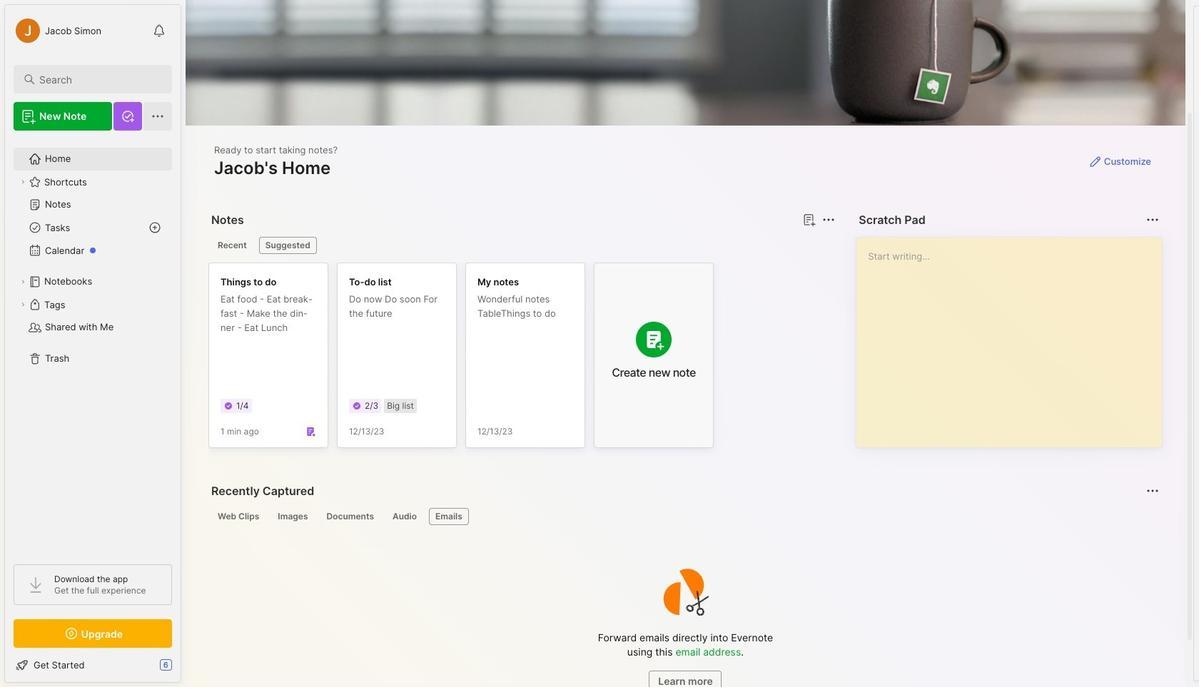 Task type: vqa. For each thing, say whether or not it's contained in the screenshot.
Start a new note in the body or title. field
no



Task type: describe. For each thing, give the bounding box(es) containing it.
none search field inside main element
[[39, 71, 159, 88]]

1 more actions image from the left
[[821, 211, 838, 228]]

more actions image
[[1144, 483, 1162, 500]]

2 more actions image from the left
[[1144, 211, 1162, 228]]

Help and Learning task checklist field
[[5, 654, 181, 677]]

expand notebooks image
[[19, 278, 27, 286]]

Start writing… text field
[[868, 238, 1162, 436]]

expand tags image
[[19, 301, 27, 309]]

main element
[[0, 0, 186, 688]]



Task type: locate. For each thing, give the bounding box(es) containing it.
tree inside main element
[[5, 139, 181, 552]]

tab list
[[211, 237, 833, 254], [211, 508, 1157, 525]]

Search text field
[[39, 73, 159, 86]]

row group
[[208, 263, 723, 457]]

0 vertical spatial tab list
[[211, 237, 833, 254]]

None search field
[[39, 71, 159, 88]]

1 tab list from the top
[[211, 237, 833, 254]]

click to collapse image
[[180, 661, 191, 678]]

1 vertical spatial tab list
[[211, 508, 1157, 525]]

tab
[[211, 237, 253, 254], [259, 237, 317, 254], [211, 508, 266, 525], [272, 508, 314, 525], [320, 508, 381, 525], [386, 508, 423, 525], [429, 508, 469, 525]]

1 horizontal spatial more actions image
[[1144, 211, 1162, 228]]

tree
[[5, 139, 181, 552]]

More actions field
[[819, 210, 839, 230], [1143, 210, 1163, 230], [1143, 481, 1163, 501]]

0 horizontal spatial more actions image
[[821, 211, 838, 228]]

Account field
[[14, 16, 102, 45]]

more actions image
[[821, 211, 838, 228], [1144, 211, 1162, 228]]

2 tab list from the top
[[211, 508, 1157, 525]]



